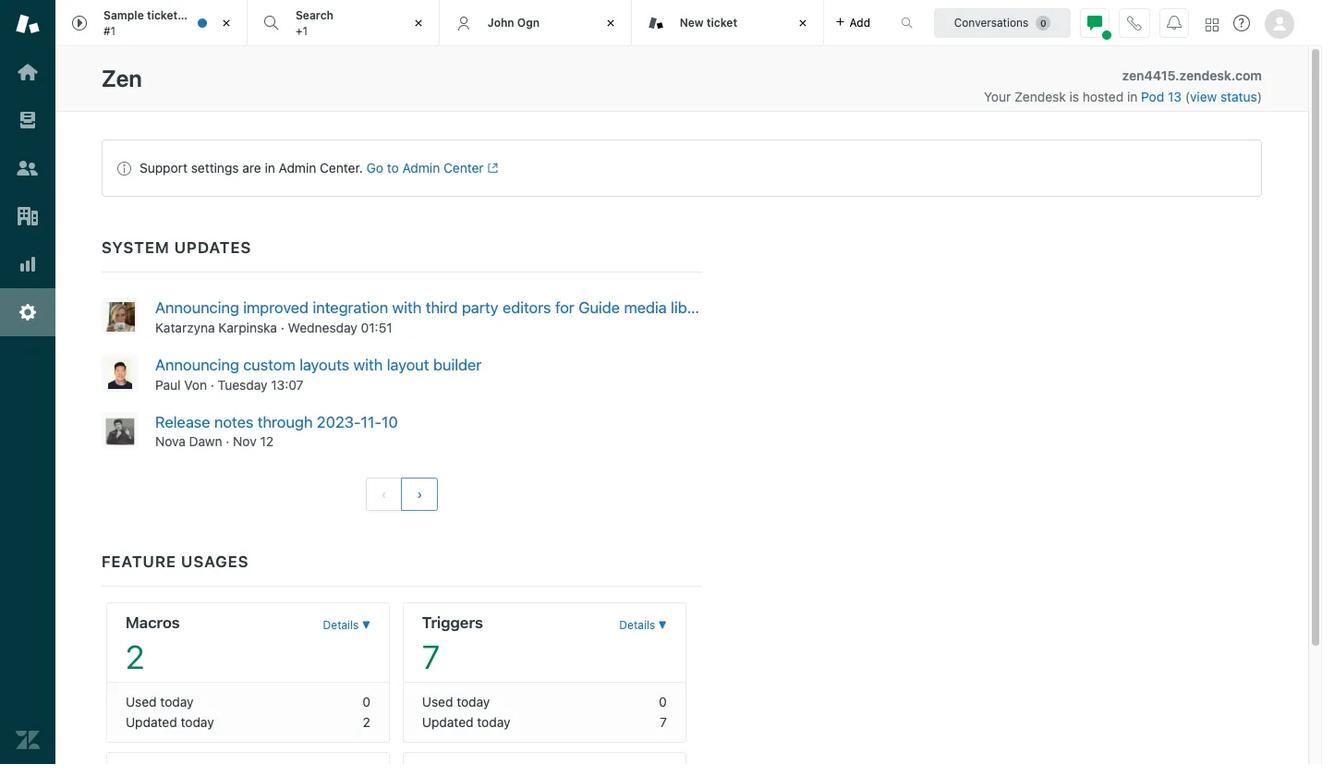 Task type: describe. For each thing, give the bounding box(es) containing it.
used today for 7
[[422, 694, 490, 710]]

0 for 7
[[659, 694, 667, 710]]

updates
[[174, 238, 251, 257]]

views image
[[16, 108, 40, 132]]

for
[[555, 298, 575, 317]]

party
[[462, 298, 498, 317]]

admin image
[[16, 300, 40, 324]]

custom
[[243, 356, 295, 374]]

used for 7
[[422, 694, 453, 710]]

go to admin center
[[366, 160, 484, 176]]

used today for 2
[[126, 694, 194, 710]]

status containing support settings are in admin center.
[[102, 140, 1262, 197]]

›
[[417, 487, 423, 502]]

john ogn
[[488, 16, 540, 29]]

search
[[296, 8, 333, 22]]

notes
[[214, 413, 253, 431]]

katarzyna karpinska
[[155, 319, 277, 335]]

macros 2
[[126, 614, 180, 676]]

(opens in a new tab) image
[[484, 163, 498, 174]]

01:51
[[361, 319, 392, 335]]

system
[[102, 238, 170, 257]]

10
[[382, 413, 398, 431]]

sample ticket: meet the ticket #1
[[103, 8, 266, 37]]

ticket inside sample ticket: meet the ticket #1
[[235, 8, 266, 22]]

customers image
[[16, 156, 40, 180]]

(
[[1185, 89, 1190, 104]]

1 vertical spatial 2
[[363, 714, 370, 730]]

status
[[1220, 89, 1257, 104]]

support settings are in admin center.
[[140, 160, 363, 176]]

zen4415 .zendesk.com your zendesk is hosted in pod 13 ( view status )
[[984, 67, 1262, 104]]

1 close image from the left
[[409, 14, 428, 32]]

to
[[387, 160, 399, 176]]

view
[[1190, 89, 1217, 104]]

ticket:
[[147, 8, 181, 22]]

tuesday 13:07
[[218, 377, 303, 392]]

nova dawn
[[155, 434, 222, 449]]

layout
[[387, 356, 429, 374]]

13:07
[[271, 377, 303, 392]]

2 admin from the left
[[402, 160, 440, 176]]

details for 2
[[323, 618, 359, 632]]

karpinska
[[218, 319, 277, 335]]

through
[[257, 413, 313, 431]]

integration
[[313, 298, 388, 317]]

1 admin from the left
[[279, 160, 316, 176]]

tab containing sample ticket: meet the ticket
[[55, 0, 266, 46]]

tabs tab list
[[55, 0, 881, 46]]

get started image
[[16, 60, 40, 84]]

sample
[[103, 8, 144, 22]]

the
[[215, 8, 232, 22]]

conversations
[[954, 15, 1029, 29]]

7 inside 'triggers 7'
[[422, 638, 440, 676]]

katarzyna
[[155, 319, 215, 335]]

11-
[[361, 413, 382, 431]]

1 horizontal spatial 7
[[660, 714, 667, 730]]

announcing custom layouts with layout builder
[[155, 356, 482, 374]]

editors
[[502, 298, 551, 317]]

1 vertical spatial in
[[265, 160, 275, 176]]

close image inside john ogn tab
[[601, 14, 620, 32]]

center
[[443, 160, 484, 176]]

zendesk support image
[[16, 12, 40, 36]]

dawn
[[189, 434, 222, 449]]

.zendesk.com
[[1175, 67, 1262, 83]]

triggers 7
[[422, 614, 483, 676]]

your
[[984, 89, 1011, 104]]

0 for 2
[[362, 694, 370, 710]]

library
[[671, 298, 715, 317]]

support
[[140, 160, 188, 176]]

details for 7
[[619, 618, 655, 632]]

#1
[[103, 24, 116, 37]]

ticket inside tab
[[707, 16, 737, 29]]



Task type: vqa. For each thing, say whether or not it's contained in the screenshot.
Back
no



Task type: locate. For each thing, give the bounding box(es) containing it.
announcing improved integration with third party editors for guide media library
[[155, 298, 715, 317]]

admin right to
[[402, 160, 440, 176]]

updated today down 'triggers 7'
[[422, 714, 510, 730]]

hosted
[[1083, 89, 1124, 104]]

ticket
[[235, 8, 266, 22], [707, 16, 737, 29]]

nov 12
[[233, 434, 274, 449]]

1 announcing from the top
[[155, 298, 239, 317]]

john
[[488, 16, 514, 29]]

12
[[260, 434, 274, 449]]

used down macros 2
[[126, 694, 157, 710]]

1 ▼ from the left
[[362, 618, 370, 632]]

layouts
[[299, 356, 349, 374]]

1 horizontal spatial updated
[[422, 714, 474, 730]]

with left third
[[392, 298, 422, 317]]

2 tab from the left
[[248, 0, 440, 46]]

guide
[[579, 298, 620, 317]]

close image left add popup button
[[793, 14, 812, 32]]

tab
[[55, 0, 266, 46], [248, 0, 440, 46]]

1 tab from the left
[[55, 0, 266, 46]]

1 horizontal spatial close image
[[601, 14, 620, 32]]

with
[[392, 298, 422, 317], [353, 356, 383, 374]]

0 vertical spatial announcing
[[155, 298, 239, 317]]

announcing
[[155, 298, 239, 317], [155, 356, 239, 374]]

0 horizontal spatial ▼
[[362, 618, 370, 632]]

is
[[1069, 89, 1079, 104]]

1 vertical spatial announcing
[[155, 356, 239, 374]]

1 horizontal spatial close image
[[793, 14, 812, 32]]

0 horizontal spatial 0
[[362, 694, 370, 710]]

updated today for 7
[[422, 714, 510, 730]]

+1
[[296, 24, 308, 37]]

13
[[1168, 89, 1182, 104]]

close image left john
[[409, 14, 428, 32]]

1 close image from the left
[[217, 14, 235, 32]]

1 vertical spatial 7
[[660, 714, 667, 730]]

new ticket
[[680, 16, 737, 29]]

button displays agent's chat status as online. image
[[1087, 15, 1102, 30]]

used for 2
[[126, 694, 157, 710]]

media
[[624, 298, 667, 317]]

with for layouts
[[353, 356, 383, 374]]

center.
[[320, 160, 363, 176]]

1 horizontal spatial with
[[392, 298, 422, 317]]

wednesday 01:51
[[288, 319, 392, 335]]

2 updated today from the left
[[422, 714, 510, 730]]

announcing for announcing custom layouts with layout builder
[[155, 356, 239, 374]]

1 updated today from the left
[[126, 714, 214, 730]]

1 details from the left
[[323, 618, 359, 632]]

2 0 from the left
[[659, 694, 667, 710]]

7
[[422, 638, 440, 676], [660, 714, 667, 730]]

1 used today from the left
[[126, 694, 194, 710]]

1 updated from the left
[[126, 714, 177, 730]]

triggers
[[422, 614, 483, 632]]

2 ▼ from the left
[[658, 618, 667, 632]]

0 horizontal spatial 7
[[422, 638, 440, 676]]

are
[[242, 160, 261, 176]]

2 details ▼ from the left
[[619, 618, 667, 632]]

usages
[[181, 553, 249, 571]]

feature
[[102, 553, 176, 571]]

1 vertical spatial with
[[353, 356, 383, 374]]

0 horizontal spatial 2
[[126, 638, 144, 676]]

0 horizontal spatial details
[[323, 618, 359, 632]]

admin left center.
[[279, 160, 316, 176]]

0 horizontal spatial admin
[[279, 160, 316, 176]]

announcing up katarzyna
[[155, 298, 239, 317]]

2 announcing from the top
[[155, 356, 239, 374]]

admin
[[279, 160, 316, 176], [402, 160, 440, 176]]

tab containing search
[[248, 0, 440, 46]]

go to admin center link
[[366, 160, 498, 176]]

add
[[850, 15, 870, 29]]

‹
[[381, 487, 387, 502]]

add button
[[824, 0, 881, 45]]

updated down macros 2
[[126, 714, 177, 730]]

1 horizontal spatial used
[[422, 694, 453, 710]]

release
[[155, 413, 210, 431]]

main element
[[0, 0, 55, 764]]

updated today for 2
[[126, 714, 214, 730]]

2 used from the left
[[422, 694, 453, 710]]

in right are
[[265, 160, 275, 176]]

details
[[323, 618, 359, 632], [619, 618, 655, 632]]

get help image
[[1233, 15, 1250, 31]]

ticket right the
[[235, 8, 266, 22]]

builder
[[433, 356, 482, 374]]

close image inside new ticket tab
[[793, 14, 812, 32]]

1 horizontal spatial admin
[[402, 160, 440, 176]]

new
[[680, 16, 704, 29]]

0 horizontal spatial with
[[353, 356, 383, 374]]

0 vertical spatial in
[[1127, 89, 1138, 104]]

1 horizontal spatial in
[[1127, 89, 1138, 104]]

used today down macros 2
[[126, 694, 194, 710]]

meet
[[184, 8, 212, 22]]

close image right meet
[[217, 14, 235, 32]]

▼ for 7
[[658, 618, 667, 632]]

in
[[1127, 89, 1138, 104], [265, 160, 275, 176]]

▼
[[362, 618, 370, 632], [658, 618, 667, 632]]

wednesday
[[288, 319, 357, 335]]

updated today down macros 2
[[126, 714, 214, 730]]

system updates
[[102, 238, 251, 257]]

0 horizontal spatial used
[[126, 694, 157, 710]]

)
[[1257, 89, 1262, 104]]

organizations image
[[16, 204, 40, 228]]

pod
[[1141, 89, 1164, 104]]

0 horizontal spatial in
[[265, 160, 275, 176]]

1 0 from the left
[[362, 694, 370, 710]]

used down 'triggers 7'
[[422, 694, 453, 710]]

settings
[[191, 160, 239, 176]]

zendesk products image
[[1206, 18, 1219, 31]]

1 horizontal spatial details ▼
[[619, 618, 667, 632]]

2 inside macros 2
[[126, 638, 144, 676]]

1 horizontal spatial updated today
[[422, 714, 510, 730]]

in inside zen4415 .zendesk.com your zendesk is hosted in pod 13 ( view status )
[[1127, 89, 1138, 104]]

with for integration
[[392, 298, 422, 317]]

1 horizontal spatial 2
[[363, 714, 370, 730]]

status
[[102, 140, 1262, 197]]

0
[[362, 694, 370, 710], [659, 694, 667, 710]]

used today
[[126, 694, 194, 710], [422, 694, 490, 710]]

close image
[[409, 14, 428, 32], [793, 14, 812, 32]]

nova
[[155, 434, 186, 449]]

2
[[126, 638, 144, 676], [363, 714, 370, 730]]

2 updated from the left
[[422, 714, 474, 730]]

in left pod
[[1127, 89, 1138, 104]]

reporting image
[[16, 252, 40, 276]]

2 used today from the left
[[422, 694, 490, 710]]

zen4415
[[1122, 67, 1175, 83]]

› button
[[401, 478, 438, 511]]

with down 01:51
[[353, 356, 383, 374]]

0 horizontal spatial updated
[[126, 714, 177, 730]]

feature usages
[[102, 553, 249, 571]]

2 close image from the left
[[793, 14, 812, 32]]

close image
[[217, 14, 235, 32], [601, 14, 620, 32]]

zendesk image
[[16, 728, 40, 752]]

updated
[[126, 714, 177, 730], [422, 714, 474, 730]]

go
[[366, 160, 383, 176]]

zen
[[102, 65, 142, 91]]

‹ button
[[365, 478, 402, 511]]

1 used from the left
[[126, 694, 157, 710]]

paul von
[[155, 377, 207, 392]]

updated down 'triggers 7'
[[422, 714, 474, 730]]

ticket right new
[[707, 16, 737, 29]]

announcing for announcing improved integration with third party editors for guide media library
[[155, 298, 239, 317]]

john ogn tab
[[440, 0, 632, 46]]

search +1
[[296, 8, 333, 37]]

nov
[[233, 434, 257, 449]]

macros
[[126, 614, 180, 632]]

0 vertical spatial with
[[392, 298, 422, 317]]

1 horizontal spatial details
[[619, 618, 655, 632]]

new ticket tab
[[632, 0, 824, 46]]

1 horizontal spatial ticket
[[707, 16, 737, 29]]

details ▼
[[323, 618, 370, 632], [619, 618, 667, 632]]

von
[[184, 377, 207, 392]]

ogn
[[517, 16, 540, 29]]

notifications image
[[1167, 15, 1182, 30]]

updated for 2
[[126, 714, 177, 730]]

0 vertical spatial 7
[[422, 638, 440, 676]]

details ▼ for 2
[[323, 618, 370, 632]]

used
[[126, 694, 157, 710], [422, 694, 453, 710]]

updated today
[[126, 714, 214, 730], [422, 714, 510, 730]]

used today down 'triggers 7'
[[422, 694, 490, 710]]

2023-
[[317, 413, 361, 431]]

announcing up von
[[155, 356, 239, 374]]

0 vertical spatial 2
[[126, 638, 144, 676]]

updated for 7
[[422, 714, 474, 730]]

0 horizontal spatial used today
[[126, 694, 194, 710]]

0 horizontal spatial close image
[[409, 14, 428, 32]]

0 horizontal spatial close image
[[217, 14, 235, 32]]

1 details ▼ from the left
[[323, 618, 370, 632]]

improved
[[243, 298, 309, 317]]

1 horizontal spatial ▼
[[658, 618, 667, 632]]

0 horizontal spatial ticket
[[235, 8, 266, 22]]

0 horizontal spatial updated today
[[126, 714, 214, 730]]

2 close image from the left
[[601, 14, 620, 32]]

zendesk
[[1014, 89, 1066, 104]]

details ▼ for 7
[[619, 618, 667, 632]]

▼ for 2
[[362, 618, 370, 632]]

third
[[426, 298, 458, 317]]

2 details from the left
[[619, 618, 655, 632]]

release notes through 2023-11-10
[[155, 413, 398, 431]]

0 horizontal spatial details ▼
[[323, 618, 370, 632]]

conversations button
[[934, 8, 1071, 37]]

1 horizontal spatial 0
[[659, 694, 667, 710]]

paul
[[155, 377, 181, 392]]

close image left new
[[601, 14, 620, 32]]

pod 13 link
[[1141, 89, 1185, 104]]

tuesday
[[218, 377, 267, 392]]

view status link
[[1190, 89, 1257, 104]]

1 horizontal spatial used today
[[422, 694, 490, 710]]



